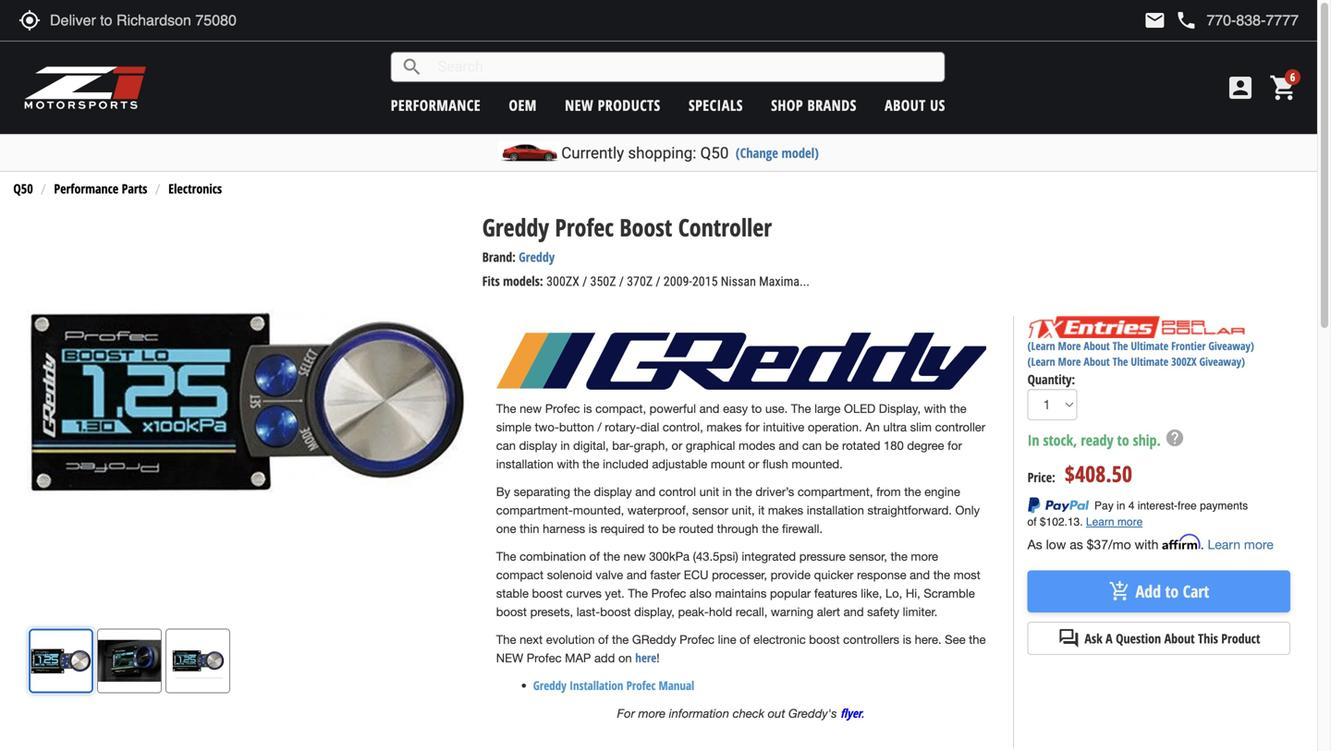 Task type: locate. For each thing, give the bounding box(es) containing it.
be
[[825, 439, 839, 453], [662, 522, 676, 536]]

1 horizontal spatial .
[[1201, 537, 1204, 552]]

is inside by separating the display and control unit in the driver's compartment, from the engine compartment-mounted, waterproof, sensor unit, it makes installation straightforward. only one thin harness is required to be routed through the firewall.
[[589, 522, 597, 536]]

1 vertical spatial more
[[1058, 354, 1081, 370]]

in
[[561, 439, 570, 453], [723, 485, 732, 499]]

0 vertical spatial q50
[[700, 144, 729, 162]]

profec inside the new profec is compact, powerful and easy to use. the large oled display, with the simple two-button / rotary-dial control, makes for intuitive operation. an ultra slim controller can display in digital, bar-graph, or graphical modes and can be rotated 180 degree for installation with the included adjustable mount or flush mounted.
[[545, 402, 580, 416]]

the up response
[[891, 550, 908, 564]]

mail phone
[[1144, 9, 1198, 31]]

0 horizontal spatial more
[[638, 707, 666, 721]]

0 horizontal spatial in
[[561, 439, 570, 453]]

0 vertical spatial or
[[672, 439, 683, 453]]

2 (learn from the top
[[1028, 354, 1055, 370]]

brands
[[808, 95, 857, 115]]

in down button at the bottom
[[561, 439, 570, 453]]

display down 'two-' on the bottom of page
[[519, 439, 557, 453]]

is up button at the bottom
[[584, 402, 592, 416]]

0 horizontal spatial 300zx
[[547, 274, 580, 289]]

greddy link
[[519, 248, 555, 266]]

300zx
[[547, 274, 580, 289], [1172, 354, 1197, 370]]

profec down the here link
[[626, 678, 656, 694]]

more inside as low as $37 /mo with affirm . learn more
[[1244, 537, 1274, 552]]

and right valve
[[627, 568, 647, 583]]

0 vertical spatial ultimate
[[1131, 338, 1169, 354]]

0 vertical spatial (learn
[[1028, 338, 1055, 354]]

0 vertical spatial more
[[1058, 338, 1081, 354]]

sensor,
[[849, 550, 888, 564]]

(change model) link
[[736, 144, 819, 162]]

graphical
[[686, 439, 735, 453]]

1 vertical spatial be
[[662, 522, 676, 536]]

1 vertical spatial 300zx
[[1172, 354, 1197, 370]]

(learn more about the ultimate frontier giveaway) link
[[1028, 338, 1254, 354]]

0 horizontal spatial display
[[519, 439, 557, 453]]

can down simple
[[496, 439, 516, 453]]

the down (learn more about the ultimate frontier giveaway) 'link'
[[1113, 354, 1128, 370]]

1 (learn from the top
[[1028, 338, 1055, 354]]

1 vertical spatial greddy
[[519, 248, 555, 266]]

. inside for more information check out greddy's flyer .
[[862, 707, 865, 721]]

new up currently
[[565, 95, 594, 115]]

bar-
[[612, 439, 634, 453]]

0 horizontal spatial can
[[496, 439, 516, 453]]

and up hi,
[[910, 568, 930, 583]]

1 vertical spatial installation
[[807, 503, 864, 518]]

intuitive
[[763, 420, 805, 435]]

. right greddy's
[[862, 707, 865, 721]]

300kpa
[[649, 550, 690, 564]]

to left 'use.'
[[751, 402, 762, 416]]

boost down stable on the left bottom of the page
[[496, 605, 527, 620]]

0 vertical spatial in
[[561, 439, 570, 453]]

oled
[[844, 402, 876, 416]]

ship.
[[1133, 430, 1161, 450]]

compact
[[496, 568, 544, 583]]

display inside by separating the display and control unit in the driver's compartment, from the engine compartment-mounted, waterproof, sensor unit, it makes installation straightforward. only one thin harness is required to be routed through the firewall.
[[594, 485, 632, 499]]

maintains
[[715, 587, 767, 601]]

!
[[657, 651, 660, 666]]

0 vertical spatial display
[[519, 439, 557, 453]]

model)
[[782, 144, 819, 162]]

giveaway)
[[1209, 338, 1254, 354], [1200, 354, 1245, 370]]

180
[[884, 439, 904, 453]]

giveaway) down frontier
[[1200, 354, 1245, 370]]

installation down compartment,
[[807, 503, 864, 518]]

new up 'two-' on the bottom of page
[[520, 402, 542, 416]]

0 vertical spatial 300zx
[[547, 274, 580, 289]]

recall,
[[736, 605, 768, 620]]

1 vertical spatial makes
[[768, 503, 804, 518]]

features
[[814, 587, 858, 601]]

or up the adjustable
[[672, 439, 683, 453]]

2 horizontal spatial more
[[1244, 537, 1274, 552]]

1 vertical spatial display
[[594, 485, 632, 499]]

required
[[601, 522, 645, 536]]

to inside the new profec is compact, powerful and easy to use. the large oled display, with the simple two-button / rotary-dial control, makes for intuitive operation. an ultra slim controller can display in digital, bar-graph, or graphical modes and can be rotated 180 degree for installation with the included adjustable mount or flush mounted.
[[751, 402, 762, 416]]

the
[[950, 402, 967, 416], [583, 457, 600, 472], [574, 485, 591, 499], [735, 485, 752, 499], [904, 485, 921, 499], [762, 522, 779, 536], [603, 550, 620, 564], [891, 550, 908, 564], [934, 568, 950, 583], [612, 633, 629, 647], [969, 633, 986, 647]]

2009-
[[664, 274, 692, 289]]

0 horizontal spatial be
[[662, 522, 676, 536]]

ultimate
[[1131, 338, 1169, 354], [1131, 354, 1169, 370]]

more up hi,
[[911, 550, 938, 564]]

profec down peak-
[[680, 633, 715, 647]]

about
[[885, 95, 926, 115], [1084, 338, 1110, 354], [1084, 354, 1110, 370], [1165, 630, 1195, 648]]

affirm
[[1163, 535, 1201, 550]]

1 vertical spatial ultimate
[[1131, 354, 1169, 370]]

1 horizontal spatial 300zx
[[1172, 354, 1197, 370]]

giveaway) right frontier
[[1209, 338, 1254, 354]]

alert
[[817, 605, 840, 620]]

1 horizontal spatial or
[[749, 457, 759, 472]]

boost
[[532, 587, 563, 601], [496, 605, 527, 620], [600, 605, 631, 620], [809, 633, 840, 647]]

0 vertical spatial installation
[[496, 457, 554, 472]]

specials
[[689, 95, 743, 115]]

combination
[[520, 550, 586, 564]]

a
[[1106, 630, 1113, 648]]

in right unit
[[723, 485, 732, 499]]

1 more from the top
[[1058, 338, 1081, 354]]

specials link
[[689, 95, 743, 115]]

ecu
[[684, 568, 709, 583]]

with inside as low as $37 /mo with affirm . learn more
[[1135, 537, 1159, 552]]

0 horizontal spatial q50
[[13, 180, 33, 198]]

be down waterproof,
[[662, 522, 676, 536]]

makes down driver's on the bottom right of page
[[768, 503, 804, 518]]

0 horizontal spatial .
[[862, 707, 865, 721]]

product
[[1222, 630, 1261, 648]]

the inside the next evolution of the greddy profec line of electronic boost controllers is here. see the new profec map add on
[[496, 633, 516, 647]]

1 horizontal spatial can
[[802, 439, 822, 453]]

dial
[[641, 420, 659, 435]]

1 vertical spatial new
[[520, 402, 542, 416]]

1 vertical spatial (learn
[[1028, 354, 1055, 370]]

thin
[[520, 522, 540, 536]]

ultimate down (learn more about the ultimate frontier giveaway) 'link'
[[1131, 354, 1169, 370]]

of
[[590, 550, 600, 564], [598, 633, 609, 647], [740, 633, 750, 647]]

/ inside the new profec is compact, powerful and easy to use. the large oled display, with the simple two-button / rotary-dial control, makes for intuitive operation. an ultra slim controller can display in digital, bar-graph, or graphical modes and can be rotated 180 degree for installation with the included adjustable mount or flush mounted.
[[598, 420, 602, 435]]

1 horizontal spatial display
[[594, 485, 632, 499]]

for
[[745, 420, 760, 435], [948, 439, 962, 453]]

new down required
[[624, 550, 646, 564]]

1 vertical spatial or
[[749, 457, 759, 472]]

2 horizontal spatial new
[[624, 550, 646, 564]]

with right /mo
[[1135, 537, 1159, 552]]

or
[[672, 439, 683, 453], [749, 457, 759, 472]]

manual
[[659, 678, 695, 694]]

0 vertical spatial for
[[745, 420, 760, 435]]

2 vertical spatial is
[[903, 633, 912, 647]]

can up the 'mounted.'
[[802, 439, 822, 453]]

to right add
[[1165, 581, 1179, 603]]

. left learn
[[1201, 537, 1204, 552]]

to down waterproof,
[[648, 522, 659, 536]]

greddy
[[482, 211, 549, 244], [519, 248, 555, 266], [533, 678, 567, 694]]

0 vertical spatial greddy
[[482, 211, 549, 244]]

unit,
[[732, 503, 755, 518]]

more right for at the bottom left
[[638, 707, 666, 721]]

1 horizontal spatial for
[[948, 439, 962, 453]]

2 vertical spatial greddy
[[533, 678, 567, 694]]

0 vertical spatial with
[[924, 402, 947, 416]]

and
[[700, 402, 720, 416], [779, 439, 799, 453], [635, 485, 656, 499], [627, 568, 647, 583], [910, 568, 930, 583], [844, 605, 864, 620]]

boost down yet.
[[600, 605, 631, 620]]

installation up separating
[[496, 457, 554, 472]]

0 horizontal spatial makes
[[707, 420, 742, 435]]

boost up presets,
[[532, 587, 563, 601]]

of up valve
[[590, 550, 600, 564]]

0 vertical spatial is
[[584, 402, 592, 416]]

be down operation. at the right of page
[[825, 439, 839, 453]]

greddy up models:
[[519, 248, 555, 266]]

of up add
[[598, 633, 609, 647]]

learn
[[1208, 537, 1241, 552]]

2 vertical spatial new
[[624, 550, 646, 564]]

q50 left (change
[[700, 144, 729, 162]]

and up waterproof,
[[635, 485, 656, 499]]

for up modes
[[745, 420, 760, 435]]

or down modes
[[749, 457, 759, 472]]

1 horizontal spatial makes
[[768, 503, 804, 518]]

0 horizontal spatial new
[[520, 402, 542, 416]]

0 horizontal spatial for
[[745, 420, 760, 435]]

q50
[[700, 144, 729, 162], [13, 180, 33, 198]]

/ left 350z
[[583, 274, 587, 289]]

1 horizontal spatial installation
[[807, 503, 864, 518]]

an
[[866, 420, 880, 435]]

frontier
[[1172, 338, 1206, 354]]

the new profec is compact, powerful and easy to use. the large oled display, with the simple two-button / rotary-dial control, makes for intuitive operation. an ultra slim controller can display in digital, bar-graph, or graphical modes and can be rotated 180 degree for installation with the included adjustable mount or flush mounted.
[[496, 402, 986, 472]]

greddy's
[[789, 707, 837, 721]]

display up mounted,
[[594, 485, 632, 499]]

0 horizontal spatial with
[[557, 457, 579, 472]]

stable
[[496, 587, 529, 601]]

profec down faster
[[651, 587, 686, 601]]

greddy down map
[[533, 678, 567, 694]]

digital,
[[573, 439, 609, 453]]

faster
[[650, 568, 681, 583]]

0 horizontal spatial installation
[[496, 457, 554, 472]]

0 vertical spatial .
[[1201, 537, 1204, 552]]

0 vertical spatial new
[[565, 95, 594, 115]]

pressure
[[800, 550, 846, 564]]

about left this
[[1165, 630, 1195, 648]]

evolution
[[546, 633, 595, 647]]

2 vertical spatial with
[[1135, 537, 1159, 552]]

with up slim
[[924, 402, 947, 416]]

profec down next
[[527, 651, 562, 666]]

300zx inside "greddy profec boost controller brand: greddy fits models: 300zx / 350z / 370z / 2009-2015 nissan maxima..."
[[547, 274, 580, 289]]

most
[[954, 568, 981, 583]]

more right learn
[[1244, 537, 1274, 552]]

1 horizontal spatial more
[[911, 550, 938, 564]]

check
[[733, 707, 765, 721]]

1 vertical spatial .
[[862, 707, 865, 721]]

separating
[[514, 485, 570, 499]]

ultimate up (learn more about the ultimate 300zx giveaway) link
[[1131, 338, 1169, 354]]

more inside the combination of the new 300kpa (43.5psi) integrated pressure sensor, the more compact solenoid valve and faster ecu processer, provide quicker response and the most stable boost curves yet. the profec also maintains popular features like, lo, hi, scramble boost presets, last-boost display, peak-hold recall, warning alert and safety limiter.
[[911, 550, 938, 564]]

also
[[690, 587, 712, 601]]

1 horizontal spatial be
[[825, 439, 839, 453]]

2 can from the left
[[802, 439, 822, 453]]

greddy for profec
[[482, 211, 549, 244]]

installation inside the new profec is compact, powerful and easy to use. the large oled display, with the simple two-button / rotary-dial control, makes for intuitive operation. an ultra slim controller can display in digital, bar-graph, or graphical modes and can be rotated 180 degree for installation with the included adjustable mount or flush mounted.
[[496, 457, 554, 472]]

this
[[1198, 630, 1218, 648]]

/ up 'digital,'
[[598, 420, 602, 435]]

the up new
[[496, 633, 516, 647]]

300zx down greddy link
[[547, 274, 580, 289]]

boost down "alert"
[[809, 633, 840, 647]]

is down mounted,
[[589, 522, 597, 536]]

1 vertical spatial with
[[557, 457, 579, 472]]

simple
[[496, 420, 531, 435]]

1 vertical spatial in
[[723, 485, 732, 499]]

greddy installation profec manual
[[533, 678, 695, 694]]

and right "alert"
[[844, 605, 864, 620]]

0 vertical spatial makes
[[707, 420, 742, 435]]

controller
[[678, 211, 772, 244]]

learn more link
[[1208, 537, 1274, 552]]

q50 left performance
[[13, 180, 33, 198]]

to left ship.
[[1117, 430, 1130, 450]]

makes down easy
[[707, 420, 742, 435]]

shopping:
[[628, 144, 697, 162]]

. for affirm
[[1201, 537, 1204, 552]]

display inside the new profec is compact, powerful and easy to use. the large oled display, with the simple two-button / rotary-dial control, makes for intuitive operation. an ultra slim controller can display in digital, bar-graph, or graphical modes and can be rotated 180 degree for installation with the included adjustable mount or flush mounted.
[[519, 439, 557, 453]]

greddy up the brand:
[[482, 211, 549, 244]]

with down 'digital,'
[[557, 457, 579, 472]]

electronic
[[754, 633, 806, 647]]

here
[[635, 650, 657, 667]]

straightforward.
[[868, 503, 952, 518]]

for down controller
[[948, 439, 962, 453]]

2015
[[692, 274, 718, 289]]

1 horizontal spatial q50
[[700, 144, 729, 162]]

out
[[768, 707, 785, 721]]

. inside as low as $37 /mo with affirm . learn more
[[1201, 537, 1204, 552]]

1 horizontal spatial in
[[723, 485, 732, 499]]

1 vertical spatial for
[[948, 439, 962, 453]]

is left the "here."
[[903, 633, 912, 647]]

stock,
[[1043, 430, 1077, 450]]

0 vertical spatial be
[[825, 439, 839, 453]]

$37
[[1087, 537, 1109, 552]]

greddy profec boost controller brand: greddy fits models: 300zx / 350z / 370z / 2009-2015 nissan maxima...
[[482, 211, 810, 290]]

mail
[[1144, 9, 1166, 31]]

1 vertical spatial is
[[589, 522, 597, 536]]

0 horizontal spatial or
[[672, 439, 683, 453]]

300zx down frontier
[[1172, 354, 1197, 370]]

is inside the new profec is compact, powerful and easy to use. the large oled display, with the simple two-button / rotary-dial control, makes for intuitive operation. an ultra slim controller can display in digital, bar-graph, or graphical modes and can be rotated 180 degree for installation with the included adjustable mount or flush mounted.
[[584, 402, 592, 416]]

new inside the combination of the new 300kpa (43.5psi) integrated pressure sensor, the more compact solenoid valve and faster ecu processer, provide quicker response and the most stable boost curves yet. the profec also maintains popular features like, lo, hi, scramble boost presets, last-boost display, peak-hold recall, warning alert and safety limiter.
[[624, 550, 646, 564]]

about inside question_answer ask a question about this product
[[1165, 630, 1195, 648]]

profec up 350z
[[555, 211, 614, 244]]

compartment,
[[798, 485, 873, 499]]

350z
[[590, 274, 616, 289]]

from
[[877, 485, 901, 499]]

phone link
[[1175, 9, 1299, 31]]

profec up button at the bottom
[[545, 402, 580, 416]]

2 horizontal spatial with
[[1135, 537, 1159, 552]]

help
[[1165, 428, 1185, 448]]



Task type: vqa. For each thing, say whether or not it's contained in the screenshot.
The next evolution of the GReddy Profec line of electronic boost controllers is here. See the NEW Profec MAP add on
yes



Task type: describe. For each thing, give the bounding box(es) containing it.
only
[[956, 503, 980, 518]]

1 horizontal spatial with
[[924, 402, 947, 416]]

profec inside "greddy profec boost controller brand: greddy fits models: 300zx / 350z / 370z / 2009-2015 nissan maxima..."
[[555, 211, 614, 244]]

operation.
[[808, 420, 862, 435]]

boost inside the next evolution of the greddy profec line of electronic boost controllers is here. see the new profec map add on
[[809, 633, 840, 647]]

and inside by separating the display and control unit in the driver's compartment, from the engine compartment-mounted, waterproof, sensor unit, it makes installation straightforward. only one thin harness is required to be routed through the firewall.
[[635, 485, 656, 499]]

shopping_cart
[[1269, 73, 1299, 103]]

waterproof,
[[628, 503, 689, 518]]

integrated
[[742, 550, 796, 564]]

more inside for more information check out greddy's flyer .
[[638, 707, 666, 721]]

the up simple
[[496, 402, 516, 416]]

like,
[[861, 587, 882, 601]]

in inside by separating the display and control unit in the driver's compartment, from the engine compartment-mounted, waterproof, sensor unit, it makes installation straightforward. only one thin harness is required to be routed through the firewall.
[[723, 485, 732, 499]]

curves
[[566, 587, 602, 601]]

one
[[496, 522, 516, 536]]

powerful
[[650, 402, 696, 416]]

the up straightforward.
[[904, 485, 921, 499]]

q50 link
[[13, 180, 33, 198]]

z1 motorsports logo image
[[23, 65, 147, 111]]

2 ultimate from the top
[[1131, 354, 1169, 370]]

flyer link
[[841, 706, 862, 722]]

shop
[[771, 95, 804, 115]]

new inside the new profec is compact, powerful and easy to use. the large oled display, with the simple two-button / rotary-dial control, makes for intuitive operation. an ultra slim controller can display in digital, bar-graph, or graphical modes and can be rotated 180 degree for installation with the included adjustable mount or flush mounted.
[[520, 402, 542, 416]]

makes inside by separating the display and control unit in the driver's compartment, from the engine compartment-mounted, waterproof, sensor unit, it makes installation straightforward. only one thin harness is required to be routed through the firewall.
[[768, 503, 804, 518]]

next
[[520, 633, 543, 647]]

two-
[[535, 420, 559, 435]]

in inside the new profec is compact, powerful and easy to use. the large oled display, with the simple two-button / rotary-dial control, makes for intuitive operation. an ultra slim controller can display in digital, bar-graph, or graphical modes and can be rotated 180 degree for installation with the included adjustable mount or flush mounted.
[[561, 439, 570, 453]]

to inside by separating the display and control unit in the driver's compartment, from the engine compartment-mounted, waterproof, sensor unit, it makes installation straightforward. only one thin harness is required to be routed through the firewall.
[[648, 522, 659, 536]]

models:
[[503, 272, 543, 290]]

. for flyer
[[862, 707, 865, 721]]

be inside by separating the display and control unit in the driver's compartment, from the engine compartment-mounted, waterproof, sensor unit, it makes installation straightforward. only one thin harness is required to be routed through the firewall.
[[662, 522, 676, 536]]

fits
[[482, 272, 500, 290]]

Search search field
[[423, 53, 945, 81]]

oem link
[[509, 95, 537, 115]]

/ right 350z
[[619, 274, 624, 289]]

here.
[[915, 633, 942, 647]]

of inside the combination of the new 300kpa (43.5psi) integrated pressure sensor, the more compact solenoid valve and faster ecu processer, provide quicker response and the most stable boost curves yet. the profec also maintains popular features like, lo, hi, scramble boost presets, last-boost display, peak-hold recall, warning alert and safety limiter.
[[590, 550, 600, 564]]

the right yet.
[[628, 587, 648, 601]]

engine
[[925, 485, 961, 499]]

mail link
[[1144, 9, 1166, 31]]

easy
[[723, 402, 748, 416]]

through
[[717, 522, 759, 536]]

my_location
[[18, 9, 41, 31]]

installation inside by separating the display and control unit in the driver's compartment, from the engine compartment-mounted, waterproof, sensor unit, it makes installation straightforward. only one thin harness is required to be routed through the firewall.
[[807, 503, 864, 518]]

1 horizontal spatial new
[[565, 95, 594, 115]]

driver's
[[756, 485, 794, 499]]

about up (learn more about the ultimate 300zx giveaway) link
[[1084, 338, 1110, 354]]

included
[[603, 457, 649, 472]]

new products link
[[565, 95, 661, 115]]

makes inside the new profec is compact, powerful and easy to use. the large oled display, with the simple two-button / rotary-dial control, makes for intuitive operation. an ultra slim controller can display in digital, bar-graph, or graphical modes and can be rotated 180 degree for installation with the included adjustable mount or flush mounted.
[[707, 420, 742, 435]]

provide
[[771, 568, 811, 583]]

for
[[617, 707, 635, 721]]

brand:
[[482, 248, 516, 266]]

be inside the new profec is compact, powerful and easy to use. the large oled display, with the simple two-button / rotary-dial control, makes for intuitive operation. an ultra slim controller can display in digital, bar-graph, or graphical modes and can be rotated 180 degree for installation with the included adjustable mount or flush mounted.
[[825, 439, 839, 453]]

question_answer
[[1058, 628, 1080, 650]]

add_shopping_cart
[[1109, 581, 1131, 603]]

and down intuitive
[[779, 439, 799, 453]]

about down (learn more about the ultimate frontier giveaway) 'link'
[[1084, 354, 1110, 370]]

the combination of the new 300kpa (43.5psi) integrated pressure sensor, the more compact solenoid valve and faster ecu processer, provide quicker response and the most stable boost curves yet. the profec also maintains popular features like, lo, hi, scramble boost presets, last-boost display, peak-hold recall, warning alert and safety limiter.
[[496, 550, 981, 620]]

the up compact
[[496, 550, 516, 564]]

large
[[815, 402, 841, 416]]

the up (learn more about the ultimate 300zx giveaway) link
[[1113, 338, 1128, 354]]

firewall.
[[782, 522, 823, 536]]

see
[[945, 633, 966, 647]]

information
[[669, 707, 730, 721]]

370z
[[627, 274, 653, 289]]

profec inside the combination of the new 300kpa (43.5psi) integrated pressure sensor, the more compact solenoid valve and faster ecu processer, provide quicker response and the most stable boost curves yet. the profec also maintains popular features like, lo, hi, scramble boost presets, last-boost display, peak-hold recall, warning alert and safety limiter.
[[651, 587, 686, 601]]

hi,
[[906, 587, 921, 601]]

unit
[[700, 485, 719, 499]]

the right see
[[969, 633, 986, 647]]

safety
[[867, 605, 900, 620]]

the down 'digital,'
[[583, 457, 600, 472]]

popular
[[770, 587, 811, 601]]

new products
[[565, 95, 661, 115]]

the up on
[[612, 633, 629, 647]]

ultra
[[883, 420, 907, 435]]

shopping_cart link
[[1265, 73, 1299, 103]]

0 vertical spatial giveaway)
[[1209, 338, 1254, 354]]

1 vertical spatial giveaway)
[[1200, 354, 1245, 370]]

and left easy
[[700, 402, 720, 416]]

ask
[[1085, 630, 1103, 648]]

/ right "370z"
[[656, 274, 661, 289]]

for more information check out greddy's flyer .
[[617, 706, 865, 722]]

the right 'use.'
[[791, 402, 811, 416]]

1 vertical spatial q50
[[13, 180, 33, 198]]

on
[[619, 651, 632, 666]]

controller
[[935, 420, 986, 435]]

it
[[758, 503, 765, 518]]

controllers
[[843, 633, 900, 647]]

300zx inside (learn more about the ultimate frontier giveaway) (learn more about the ultimate 300zx giveaway)
[[1172, 354, 1197, 370]]

price:
[[1028, 469, 1056, 486]]

the up scramble
[[934, 568, 950, 583]]

electronics
[[168, 180, 222, 198]]

here link
[[635, 650, 657, 667]]

to inside in stock, ready to ship. help
[[1117, 430, 1130, 450]]

peak-
[[678, 605, 709, 620]]

button
[[559, 420, 594, 435]]

question_answer ask a question about this product
[[1058, 628, 1261, 650]]

modes
[[739, 439, 775, 453]]

processer,
[[712, 568, 767, 583]]

about left us
[[885, 95, 926, 115]]

greddy for installation
[[533, 678, 567, 694]]

currently shopping: q50 (change model)
[[561, 144, 819, 162]]

the up controller
[[950, 402, 967, 416]]

(change
[[736, 144, 778, 162]]

2 more from the top
[[1058, 354, 1081, 370]]

1 can from the left
[[496, 439, 516, 453]]

is inside the next evolution of the greddy profec line of electronic boost controllers is here. see the new profec map add on
[[903, 633, 912, 647]]

slim
[[910, 420, 932, 435]]

of right line
[[740, 633, 750, 647]]

rotated
[[842, 439, 881, 453]]

the up mounted,
[[574, 485, 591, 499]]

/mo
[[1109, 537, 1131, 552]]

quicker
[[814, 568, 854, 583]]

scramble
[[924, 587, 975, 601]]

the up unit,
[[735, 485, 752, 499]]

shop brands link
[[771, 95, 857, 115]]

degree
[[907, 439, 945, 453]]

about us
[[885, 95, 946, 115]]

the up valve
[[603, 550, 620, 564]]

mounted.
[[792, 457, 843, 472]]

add
[[1136, 581, 1161, 603]]

in stock, ready to ship. help
[[1028, 428, 1185, 450]]

map
[[565, 651, 591, 666]]

as
[[1028, 537, 1043, 552]]

performance
[[54, 180, 119, 198]]

by
[[496, 485, 511, 499]]

display,
[[879, 402, 921, 416]]

about us link
[[885, 95, 946, 115]]

the down it on the right bottom
[[762, 522, 779, 536]]

question
[[1116, 630, 1161, 648]]

performance link
[[391, 95, 481, 115]]

1 ultimate from the top
[[1131, 338, 1169, 354]]



